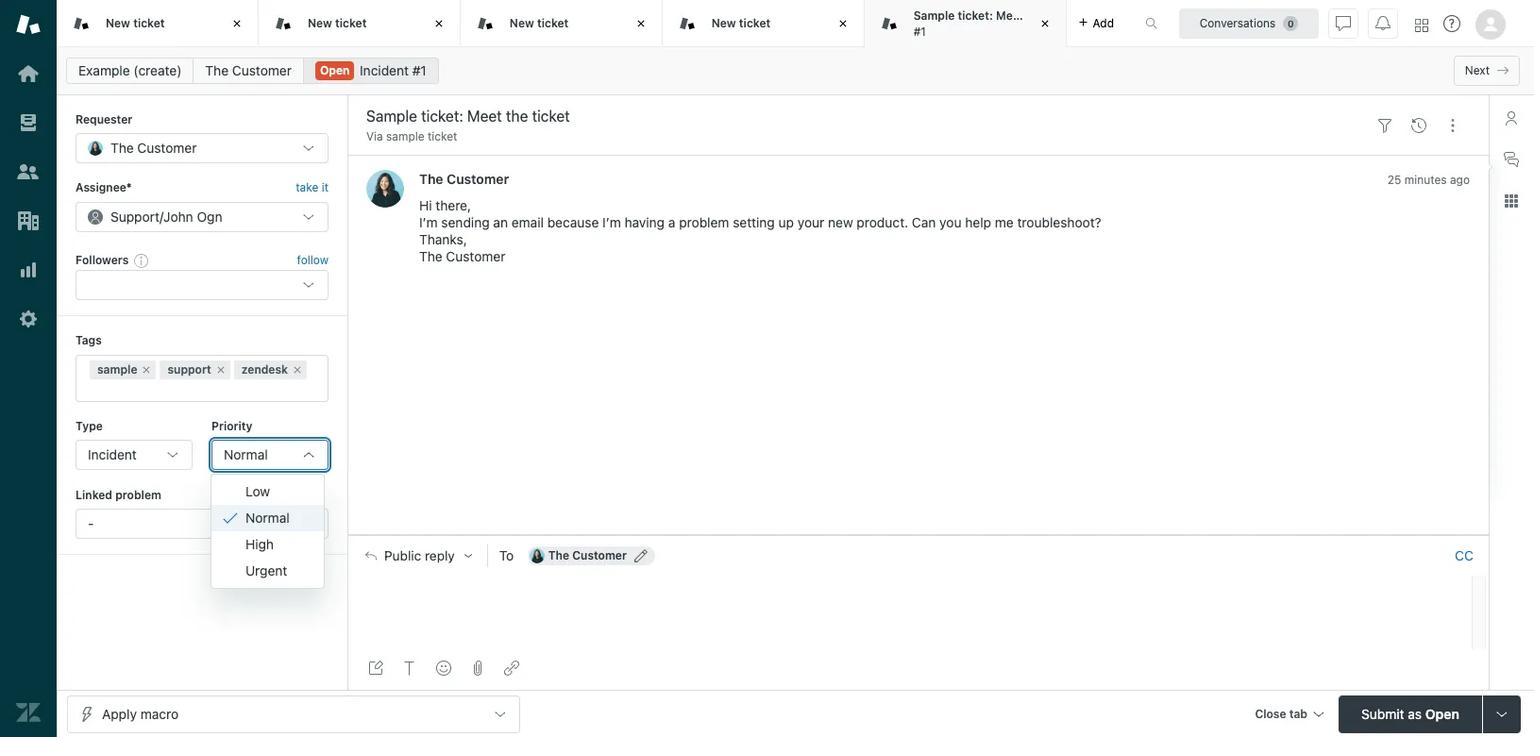 Task type: describe. For each thing, give the bounding box(es) containing it.
get started image
[[16, 61, 41, 86]]

problem inside hi there, i'm sending an email because i'm having a problem setting up your new product. can you help me troubleshoot? thanks, the customer
[[679, 215, 729, 231]]

an
[[493, 215, 508, 231]]

remove image for support
[[215, 364, 226, 375]]

incident button
[[76, 440, 193, 470]]

support
[[110, 208, 160, 225]]

add link (cmd k) image
[[504, 661, 519, 676]]

minutes
[[1405, 173, 1447, 187]]

1 vertical spatial problem
[[115, 488, 161, 502]]

the up hi
[[419, 171, 443, 187]]

the
[[1027, 9, 1045, 23]]

meet
[[996, 9, 1024, 23]]

having
[[625, 215, 665, 231]]

support / john ogn
[[110, 208, 222, 225]]

notifications image
[[1376, 16, 1391, 31]]

sample ticket: meet the ticket #1
[[914, 9, 1080, 38]]

because
[[547, 215, 599, 231]]

#1 inside secondary element
[[412, 62, 427, 78]]

2 close image from the left
[[429, 14, 448, 33]]

1 close image from the left
[[227, 14, 246, 33]]

events image
[[1412, 118, 1427, 133]]

ago
[[1450, 173, 1470, 187]]

new for first new ticket 'tab' from the right
[[712, 16, 736, 30]]

4 new ticket from the left
[[712, 16, 771, 30]]

(create)
[[134, 62, 182, 78]]

customer context image
[[1504, 110, 1519, 126]]

help
[[965, 215, 992, 231]]

conversations
[[1200, 16, 1276, 30]]

4 close image from the left
[[833, 14, 852, 33]]

main element
[[0, 0, 57, 738]]

take it
[[296, 181, 329, 195]]

customer inside secondary element
[[232, 62, 292, 78]]

1 new ticket from the left
[[106, 16, 165, 30]]

requester element
[[76, 134, 329, 164]]

organizations image
[[16, 209, 41, 233]]

public
[[384, 548, 421, 563]]

public reply
[[384, 548, 455, 563]]

cc button
[[1455, 547, 1474, 564]]

close tab button
[[1247, 696, 1332, 736]]

apply
[[102, 706, 137, 722]]

setting
[[733, 215, 775, 231]]

2 new ticket from the left
[[308, 16, 367, 30]]

sample
[[914, 9, 955, 23]]

button displays agent's chat status as invisible. image
[[1336, 16, 1351, 31]]

secondary element
[[57, 52, 1535, 90]]

thanks,
[[419, 232, 467, 248]]

5 close image from the left
[[1035, 14, 1054, 33]]

normal inside popup button
[[224, 447, 268, 463]]

3 new ticket from the left
[[510, 16, 569, 30]]

new
[[828, 215, 853, 231]]

ticket:
[[958, 9, 993, 23]]

edit user image
[[635, 549, 648, 563]]

25
[[1388, 173, 1402, 187]]

the right customer@example.com 'image'
[[548, 548, 569, 563]]

the inside the customer link
[[205, 62, 229, 78]]

3 close image from the left
[[631, 14, 650, 33]]

zendesk support image
[[16, 12, 41, 37]]

example
[[78, 62, 130, 78]]

hide composer image
[[911, 528, 926, 543]]

requester
[[76, 112, 133, 127]]

get help image
[[1444, 15, 1461, 32]]

hi there, i'm sending an email because i'm having a problem setting up your new product. can you help me troubleshoot? thanks, the customer
[[419, 198, 1102, 265]]

followers
[[76, 253, 129, 267]]

customer@example.com image
[[530, 548, 545, 563]]

the customer inside secondary element
[[205, 62, 292, 78]]

support
[[168, 362, 211, 376]]

1 new ticket tab from the left
[[57, 0, 259, 47]]

ticket inside sample ticket: meet the ticket #1
[[1048, 9, 1080, 23]]

via
[[366, 129, 383, 144]]

new for second new ticket 'tab' from the right
[[510, 16, 534, 30]]

up
[[779, 215, 794, 231]]

via sample ticket
[[366, 129, 457, 144]]

low option
[[212, 478, 324, 505]]

linked
[[76, 488, 112, 502]]

new for 4th new ticket 'tab' from the right
[[106, 16, 130, 30]]

to
[[499, 547, 514, 563]]

take
[[296, 181, 319, 195]]

0 vertical spatial sample
[[386, 129, 425, 144]]

zendesk products image
[[1416, 18, 1429, 32]]

reply
[[425, 548, 455, 563]]

conversations button
[[1179, 8, 1319, 38]]

as
[[1408, 706, 1422, 722]]

customer inside hi there, i'm sending an email because i'm having a problem setting up your new product. can you help me troubleshoot? thanks, the customer
[[446, 249, 506, 265]]

close
[[1255, 707, 1287, 721]]



Task type: locate. For each thing, give the bounding box(es) containing it.
2 i'm from the left
[[603, 215, 621, 231]]

priority
[[212, 419, 253, 433]]

1 horizontal spatial open
[[1426, 706, 1460, 722]]

filter image
[[1378, 118, 1393, 133]]

open left the incident #1
[[320, 63, 350, 77]]

open
[[320, 63, 350, 77], [1426, 706, 1460, 722]]

2 new ticket tab from the left
[[259, 0, 461, 47]]

cc
[[1455, 547, 1474, 563]]

new
[[106, 16, 130, 30], [308, 16, 332, 30], [510, 16, 534, 30], [712, 16, 736, 30]]

next
[[1465, 63, 1490, 77]]

1 vertical spatial incident
[[88, 447, 137, 463]]

insert emojis image
[[436, 661, 451, 676]]

problem down the incident popup button
[[115, 488, 161, 502]]

incident up via
[[360, 62, 409, 78]]

priority list box
[[211, 474, 325, 589]]

remove image right zendesk
[[292, 364, 303, 375]]

the customer up 'there,' at the left top of the page
[[419, 171, 509, 187]]

1 horizontal spatial the customer link
[[419, 171, 509, 187]]

0 vertical spatial the customer link
[[193, 58, 304, 84]]

ticket
[[1048, 9, 1080, 23], [133, 16, 165, 30], [335, 16, 367, 30], [537, 16, 569, 30], [739, 16, 771, 30], [428, 129, 457, 144]]

urgent
[[246, 562, 287, 578]]

remove image right support
[[215, 364, 226, 375]]

25 minutes ago
[[1388, 173, 1470, 187]]

1 new from the left
[[106, 16, 130, 30]]

25 minutes ago text field
[[1388, 173, 1470, 187]]

3 new from the left
[[510, 16, 534, 30]]

0 vertical spatial #1
[[914, 24, 926, 38]]

0 horizontal spatial i'm
[[419, 215, 438, 231]]

there,
[[436, 198, 471, 214]]

email
[[512, 215, 544, 231]]

john
[[163, 208, 193, 225]]

info on adding followers image
[[134, 253, 149, 268]]

displays possible ticket submission types image
[[1495, 707, 1510, 722]]

the customer right customer@example.com 'image'
[[548, 548, 627, 563]]

2 remove image from the left
[[292, 364, 303, 375]]

4 new ticket tab from the left
[[663, 0, 865, 47]]

close image
[[227, 14, 246, 33], [429, 14, 448, 33], [631, 14, 650, 33], [833, 14, 852, 33], [1035, 14, 1054, 33]]

can
[[912, 215, 936, 231]]

submit
[[1362, 706, 1405, 722]]

0 vertical spatial open
[[320, 63, 350, 77]]

zendesk
[[242, 362, 288, 376]]

hi
[[419, 198, 432, 214]]

follow button
[[297, 252, 329, 269]]

sample
[[386, 129, 425, 144], [97, 362, 137, 376]]

the customer link up 'there,' at the left top of the page
[[419, 171, 509, 187]]

sample right via
[[386, 129, 425, 144]]

it
[[322, 181, 329, 195]]

product.
[[857, 215, 909, 231]]

urgent option
[[212, 558, 324, 584]]

0 vertical spatial incident
[[360, 62, 409, 78]]

Subject field
[[363, 105, 1365, 127]]

the down requester
[[110, 140, 134, 156]]

0 vertical spatial problem
[[679, 215, 729, 231]]

the inside requester element
[[110, 140, 134, 156]]

tab containing sample ticket: meet the ticket
[[865, 0, 1080, 47]]

type
[[76, 419, 103, 433]]

the customer
[[205, 62, 292, 78], [110, 140, 197, 156], [419, 171, 509, 187], [548, 548, 627, 563]]

incident down type
[[88, 447, 137, 463]]

1 horizontal spatial incident
[[360, 62, 409, 78]]

the right "(create)"
[[205, 62, 229, 78]]

1 horizontal spatial i'm
[[603, 215, 621, 231]]

1 horizontal spatial remove image
[[292, 364, 303, 375]]

incident
[[360, 62, 409, 78], [88, 447, 137, 463]]

1 vertical spatial the customer link
[[419, 171, 509, 187]]

high option
[[212, 531, 324, 558]]

4 new from the left
[[712, 16, 736, 30]]

remove image for zendesk
[[292, 364, 303, 375]]

normal inside option
[[246, 510, 290, 526]]

1 vertical spatial normal
[[246, 510, 290, 526]]

0 horizontal spatial the customer link
[[193, 58, 304, 84]]

normal down priority
[[224, 447, 268, 463]]

the customer right "(create)"
[[205, 62, 292, 78]]

customer
[[232, 62, 292, 78], [137, 140, 197, 156], [447, 171, 509, 187], [446, 249, 506, 265], [573, 548, 627, 563]]

i'm down hi
[[419, 215, 438, 231]]

a
[[668, 215, 676, 231]]

your
[[798, 215, 825, 231]]

zendesk image
[[16, 701, 41, 725]]

remove image
[[141, 364, 152, 375]]

problem
[[679, 215, 729, 231], [115, 488, 161, 502]]

1 horizontal spatial problem
[[679, 215, 729, 231]]

#1 up via sample ticket
[[412, 62, 427, 78]]

add attachment image
[[470, 661, 485, 676]]

example (create) button
[[66, 58, 194, 84]]

1 vertical spatial sample
[[97, 362, 137, 376]]

problem right a
[[679, 215, 729, 231]]

you
[[940, 215, 962, 231]]

1 horizontal spatial #1
[[914, 24, 926, 38]]

format text image
[[402, 661, 417, 676]]

the inside hi there, i'm sending an email because i'm having a problem setting up your new product. can you help me troubleshoot? thanks, the customer
[[419, 249, 443, 265]]

next button
[[1454, 56, 1520, 86]]

customers image
[[16, 160, 41, 184]]

public reply button
[[348, 536, 487, 576]]

0 horizontal spatial open
[[320, 63, 350, 77]]

apply macro
[[102, 706, 179, 722]]

incident inside secondary element
[[360, 62, 409, 78]]

followers element
[[76, 270, 329, 300]]

incident for incident #1
[[360, 62, 409, 78]]

tabs tab list
[[57, 0, 1126, 47]]

new ticket
[[106, 16, 165, 30], [308, 16, 367, 30], [510, 16, 569, 30], [712, 16, 771, 30]]

1 i'm from the left
[[419, 215, 438, 231]]

views image
[[16, 110, 41, 135]]

high
[[246, 536, 274, 552]]

0 horizontal spatial problem
[[115, 488, 161, 502]]

tab
[[865, 0, 1080, 47]]

3 new ticket tab from the left
[[461, 0, 663, 47]]

avatar image
[[366, 170, 404, 208]]

remove image
[[215, 364, 226, 375], [292, 364, 303, 375]]

/
[[160, 208, 163, 225]]

0 horizontal spatial sample
[[97, 362, 137, 376]]

take it button
[[296, 179, 329, 198]]

admin image
[[16, 307, 41, 331]]

low
[[246, 483, 270, 499]]

0 horizontal spatial #1
[[412, 62, 427, 78]]

follow
[[297, 253, 329, 267]]

submit as open
[[1362, 706, 1460, 722]]

open inside secondary element
[[320, 63, 350, 77]]

-
[[88, 516, 94, 532]]

draft mode image
[[368, 661, 383, 676]]

tags
[[76, 334, 102, 348]]

2 new from the left
[[308, 16, 332, 30]]

macro
[[140, 706, 179, 722]]

troubleshoot?
[[1017, 215, 1102, 231]]

Public reply composer text field
[[357, 576, 1467, 615]]

the down thanks, at the top
[[419, 249, 443, 265]]

new for second new ticket 'tab' from left
[[308, 16, 332, 30]]

normal down "low" option
[[246, 510, 290, 526]]

assignee*
[[76, 181, 132, 195]]

close tab
[[1255, 707, 1308, 721]]

example (create)
[[78, 62, 182, 78]]

1 vertical spatial open
[[1426, 706, 1460, 722]]

the customer link inside secondary element
[[193, 58, 304, 84]]

i'm
[[419, 215, 438, 231], [603, 215, 621, 231]]

tab
[[1290, 707, 1308, 721]]

reporting image
[[16, 258, 41, 282]]

1 vertical spatial #1
[[412, 62, 427, 78]]

normal option
[[212, 505, 324, 531]]

0 vertical spatial normal
[[224, 447, 268, 463]]

apps image
[[1504, 194, 1519, 209]]

1 remove image from the left
[[215, 364, 226, 375]]

incident #1
[[360, 62, 427, 78]]

the
[[205, 62, 229, 78], [110, 140, 134, 156], [419, 171, 443, 187], [419, 249, 443, 265], [548, 548, 569, 563]]

assignee* element
[[76, 202, 329, 232]]

ticket actions image
[[1446, 118, 1461, 133]]

sending
[[441, 215, 490, 231]]

add button
[[1067, 0, 1126, 46]]

1 horizontal spatial sample
[[386, 129, 425, 144]]

the customer down requester
[[110, 140, 197, 156]]

normal
[[224, 447, 268, 463], [246, 510, 290, 526]]

incident inside popup button
[[88, 447, 137, 463]]

#1 inside sample ticket: meet the ticket #1
[[914, 24, 926, 38]]

#1
[[914, 24, 926, 38], [412, 62, 427, 78]]

me
[[995, 215, 1014, 231]]

0 horizontal spatial incident
[[88, 447, 137, 463]]

normal button
[[212, 440, 329, 470]]

0 horizontal spatial remove image
[[215, 364, 226, 375]]

#1 down sample
[[914, 24, 926, 38]]

incident for incident
[[88, 447, 137, 463]]

ogn
[[197, 208, 222, 225]]

i'm left having
[[603, 215, 621, 231]]

customer inside requester element
[[137, 140, 197, 156]]

new ticket tab
[[57, 0, 259, 47], [259, 0, 461, 47], [461, 0, 663, 47], [663, 0, 865, 47]]

the customer link
[[193, 58, 304, 84], [419, 171, 509, 187]]

the customer inside requester element
[[110, 140, 197, 156]]

sample left remove icon
[[97, 362, 137, 376]]

the customer link up requester element
[[193, 58, 304, 84]]

add
[[1093, 16, 1114, 30]]

open right as
[[1426, 706, 1460, 722]]

linked problem
[[76, 488, 161, 502]]



Task type: vqa. For each thing, say whether or not it's contained in the screenshot.
tickets
no



